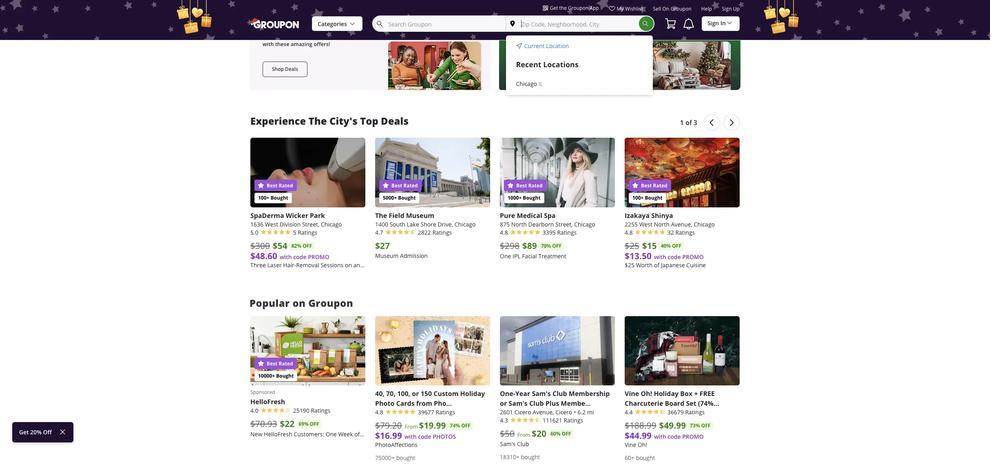 Task type: vqa. For each thing, say whether or not it's contained in the screenshot.
vine within "$44.99 with code PROMO Vine Oh!"
yes



Task type: locate. For each thing, give the bounding box(es) containing it.
0 horizontal spatial bought
[[397, 455, 416, 463]]

deals right top
[[381, 114, 409, 128]]

70,
[[387, 390, 396, 399]]

from
[[405, 424, 418, 431], [518, 432, 531, 439]]

2 horizontal spatial bought
[[637, 455, 656, 463]]

best for $22
[[267, 361, 278, 368]]

rated
[[279, 182, 293, 189], [404, 182, 418, 189], [529, 182, 543, 189], [654, 182, 668, 189], [279, 361, 293, 368]]

club up '18310+ bought'
[[517, 441, 530, 449]]

code up japanese on the right bottom
[[668, 253, 681, 261]]

0 horizontal spatial museum
[[375, 252, 399, 260]]

ratings down set
[[686, 409, 705, 417]]

1 cicero from the left
[[515, 409, 532, 417]]

18310+ bought
[[500, 454, 541, 462]]

groupon left app at the top of the page
[[569, 4, 589, 11]]

sign left in on the right top
[[708, 19, 720, 27]]

2 vertical spatial club
[[517, 441, 530, 449]]

street, up "3395 ratings" at the right of page
[[556, 221, 573, 228]]

1 vertical spatial sign
[[708, 19, 720, 27]]

2 horizontal spatial get
[[550, 4, 559, 11]]

0 horizontal spatial or
[[412, 390, 419, 399]]

20%
[[30, 429, 42, 437]]

1 west from the left
[[265, 221, 278, 228]]

150
[[421, 390, 432, 399]]

street, inside pure medical spa 875 north dearborn street, chicago
[[556, 221, 573, 228]]

0 horizontal spatial street,
[[302, 221, 320, 228]]

1 horizontal spatial or
[[500, 400, 507, 409]]

on left an
[[345, 262, 352, 269]]

$20
[[532, 429, 547, 440]]

1 horizontal spatial north
[[655, 221, 670, 228]]

1 horizontal spatial the
[[375, 211, 387, 220]]

chicago down park
[[321, 221, 342, 228]]

0 horizontal spatial 4.8
[[375, 409, 384, 417]]

1 100+ bought from the left
[[258, 195, 288, 202]]

cicero right the 2601
[[515, 409, 532, 417]]

4.8 down 875
[[500, 229, 508, 237]]

best rated for $22
[[266, 361, 293, 368]]

best up 1000+ bought
[[517, 182, 527, 189]]

with inside $25 $15 40% off $13.50 with code promo $25 worth of japanese cuisine
[[655, 253, 667, 261]]

2 horizontal spatial 4.8
[[625, 229, 633, 237]]

bought
[[271, 195, 288, 202], [398, 195, 416, 202], [523, 195, 541, 202], [645, 195, 663, 202], [276, 373, 294, 380]]

photo
[[375, 400, 395, 409]]

deals
[[285, 66, 298, 73], [381, 114, 409, 128]]

0 vertical spatial deals
[[285, 66, 298, 73]]

north down 'medical'
[[512, 221, 527, 228]]

0 vertical spatial of
[[686, 118, 692, 127]]

with up location
[[554, 30, 565, 37]]

code inside $300 $54 82% off $48.60 with code promo three laser hair-removal sessions on an extra small area
[[294, 253, 307, 261]]

with inside $16.99 with code photos photoaffections
[[405, 434, 417, 441]]

1 horizontal spatial street,
[[556, 221, 573, 228]]

$25 $15 40% off $13.50 with code promo $25 worth of japanese cuisine
[[625, 240, 706, 269]]

my wishlist link
[[609, 5, 644, 15]]

up
[[734, 5, 740, 12]]

40%
[[661, 243, 671, 250]]

2 vertical spatial get
[[19, 429, 29, 437]]

chicago
[[516, 80, 538, 88], [321, 221, 342, 228], [455, 221, 476, 228], [575, 221, 596, 228], [694, 221, 715, 228]]

chicago right drive,
[[455, 221, 476, 228]]

ratings down the •
[[564, 417, 584, 425]]

free
[[700, 390, 715, 399]]

$27 museum admission
[[375, 240, 428, 260]]

2 100+ from the left
[[633, 195, 644, 202]]

admission
[[400, 252, 428, 260]]

40,
[[375, 390, 385, 399]]

cuisine
[[687, 262, 706, 269]]

2 street, from the left
[[556, 221, 573, 228]]

west inside spaderma wicker park 1636 west division street, chicago
[[265, 221, 278, 228]]

recent
[[516, 60, 542, 70]]

promo
[[308, 253, 330, 261], [683, 253, 704, 261], [683, 434, 704, 441]]

ratings for one-year sam's club membership or sam's club plus membe...
[[564, 417, 584, 425]]

wicker
[[286, 211, 309, 220]]

cicero up '111621 ratings'
[[556, 409, 573, 417]]

1 vertical spatial vine
[[625, 442, 637, 449]]

Search Groupon search field
[[373, 16, 655, 95], [373, 16, 506, 31]]

bought for $16.99
[[397, 455, 416, 463]]

off inside $25 $15 40% off $13.50 with code promo $25 worth of japanese cuisine
[[673, 243, 682, 250]]

promo up removal at left
[[308, 253, 330, 261]]

1 vertical spatial $25
[[625, 262, 635, 269]]

2 vine from the top
[[625, 442, 637, 449]]

$50 from $20 60% off sam's club
[[500, 429, 572, 449]]

best rated up 10000+ bought
[[266, 361, 293, 368]]

0 horizontal spatial sign
[[708, 19, 720, 27]]

1 horizontal spatial bought
[[521, 454, 541, 462]]

best
[[267, 182, 278, 189], [392, 182, 403, 189], [517, 182, 527, 189], [642, 182, 652, 189], [267, 361, 278, 368]]

rated up 5000+ bought at the left
[[404, 182, 418, 189]]

1 $25 from the top
[[625, 240, 640, 252]]

promo inside $25 $15 40% off $13.50 with code promo $25 worth of japanese cuisine
[[683, 253, 704, 261]]

6.2
[[578, 409, 586, 417]]

1 horizontal spatial from
[[518, 432, 531, 439]]

chicago left il
[[516, 80, 538, 88]]

0 vertical spatial sign
[[723, 5, 732, 12]]

rated up 'shinya'
[[654, 182, 668, 189]]

chicago up "3395 ratings" at the right of page
[[575, 221, 596, 228]]

street, for $89
[[556, 221, 573, 228]]

0 vertical spatial avenue,
[[672, 221, 693, 228]]

museum inside the field museum 1400 south lake shore drive, chicago
[[406, 211, 435, 220]]

rated up 10000+ bought
[[279, 361, 293, 368]]

best rated up the spaderma
[[266, 182, 293, 189]]

search image
[[643, 20, 649, 27]]

2 north from the left
[[655, 221, 670, 228]]

1 vertical spatial on
[[345, 262, 352, 269]]

1000+ bought
[[508, 195, 541, 202]]

sell
[[654, 5, 662, 12]]

promo inside $300 $54 82% off $48.60 with code promo three laser hair-removal sessions on an extra small area
[[308, 253, 330, 261]]

the right in
[[529, 30, 538, 37]]

4.0
[[251, 407, 259, 415]]

0 vertical spatial the
[[560, 4, 567, 11]]

ratings right 3395
[[558, 229, 577, 237]]

museum up small
[[375, 252, 399, 260]]

1 vertical spatial get
[[513, 30, 522, 37]]

75000+
[[375, 455, 395, 463]]

$13.50
[[625, 251, 652, 262]]

best up izakaya in the top of the page
[[642, 182, 652, 189]]

1 horizontal spatial on
[[345, 262, 352, 269]]

(74%...
[[699, 400, 720, 409]]

vine up the charcuterie
[[625, 390, 640, 399]]

with up photoaffections
[[405, 434, 417, 441]]

0 horizontal spatial on
[[293, 297, 306, 310]]

0 horizontal spatial of
[[655, 262, 660, 269]]

off right 40%
[[673, 243, 682, 250]]

or inside 40, 70, 100, or 150 custom holiday photo cards from pho...
[[412, 390, 419, 399]]

1 horizontal spatial 100+ bought
[[633, 195, 663, 202]]

oh! up 60+ bought
[[638, 442, 648, 449]]

holidays
[[263, 12, 325, 30]]

sign left up
[[723, 5, 732, 12]]

charcuterie
[[625, 400, 664, 409]]

ratings down drive,
[[433, 229, 452, 237]]

sign for sign in
[[708, 19, 720, 27]]

0 horizontal spatial north
[[512, 221, 527, 228]]

2 vertical spatial sam's
[[500, 441, 516, 449]]

groupon inside button
[[569, 4, 589, 11]]

extra
[[362, 262, 376, 269]]

of left 3
[[686, 118, 692, 127]]

1 horizontal spatial of
[[686, 118, 692, 127]]

code down $49.99
[[668, 434, 681, 441]]

pure
[[500, 211, 516, 220]]

on for sell on groupon
[[663, 5, 670, 12]]

100+ bought for $15
[[633, 195, 663, 202]]

ratings right 25190
[[311, 407, 331, 415]]

groupon
[[569, 4, 589, 11], [671, 5, 692, 12], [309, 297, 354, 310]]

come
[[329, 12, 369, 30]]

rated up 1000+ bought
[[529, 182, 543, 189]]

1 vertical spatial deals
[[381, 114, 409, 128]]

west down izakaya in the top of the page
[[640, 221, 653, 228]]

groupon for sell on groupon
[[671, 5, 692, 12]]

100+ for $54
[[258, 195, 270, 202]]

drive,
[[438, 221, 454, 228]]

decor
[[559, 37, 574, 44]]

1 vertical spatial museum
[[375, 252, 399, 260]]

0 horizontal spatial 100+ bought
[[258, 195, 288, 202]]

0 horizontal spatial deals
[[285, 66, 298, 73]]

north inside pure medical spa 875 north dearborn street, chicago
[[512, 221, 527, 228]]

1 vertical spatial or
[[500, 400, 507, 409]]

code up removal at left
[[294, 253, 307, 261]]

1 horizontal spatial west
[[640, 221, 653, 228]]

rated up wicker
[[279, 182, 293, 189]]

groupon for get the groupon app
[[569, 4, 589, 11]]

0 vertical spatial $25
[[625, 240, 640, 252]]

bought right 60+
[[637, 455, 656, 463]]

bought right 1000+
[[523, 195, 541, 202]]

oh!
[[641, 390, 653, 399], [638, 442, 648, 449]]

promo up cuisine
[[683, 253, 704, 261]]

of
[[686, 118, 692, 127], [655, 262, 660, 269]]

$25 left $15
[[625, 240, 640, 252]]

ratings right 32
[[676, 229, 696, 237]]

0 vertical spatial get
[[550, 4, 559, 11]]

rated for $15
[[654, 182, 668, 189]]

sam's down the year
[[509, 400, 528, 409]]

2 vertical spatial on
[[293, 297, 306, 310]]

oh! inside vine oh! holiday box + free charcuterie board set (74%...
[[641, 390, 653, 399]]

1 vertical spatial avenue,
[[533, 409, 554, 417]]

best up 10000+ bought
[[267, 361, 278, 368]]

0 horizontal spatial 100+
[[258, 195, 270, 202]]

5.0
[[251, 229, 259, 237]]

offers!
[[314, 41, 330, 48]]

$15
[[643, 240, 657, 252]]

73% off
[[691, 423, 711, 430]]

2 $25 from the top
[[625, 262, 635, 269]]

2 100+ bought from the left
[[633, 195, 663, 202]]

ratings for the field museum
[[433, 229, 452, 237]]

wishlist
[[626, 5, 644, 12]]

chicago up 32 ratings
[[694, 221, 715, 228]]

north for $89
[[512, 221, 527, 228]]

on right sell
[[663, 5, 670, 12]]

bought for $44.99
[[637, 455, 656, 463]]

off
[[303, 243, 312, 250], [553, 243, 562, 250], [673, 243, 682, 250], [310, 421, 319, 428], [462, 423, 471, 430], [702, 423, 711, 430], [562, 431, 572, 438]]

0 horizontal spatial west
[[265, 221, 278, 228]]

deals right shop
[[285, 66, 298, 73]]

39677
[[418, 409, 435, 417]]

0 horizontal spatial avenue,
[[533, 409, 554, 417]]

$49.99
[[660, 420, 687, 432]]

1 horizontal spatial sign
[[723, 5, 732, 12]]

1 horizontal spatial avenue,
[[672, 221, 693, 228]]

off right 60%
[[562, 431, 572, 438]]

2 west from the left
[[640, 221, 653, 228]]

bought down $50 from $20 60% off sam's club
[[521, 454, 541, 462]]

best rated up 'shinya'
[[640, 182, 668, 189]]

Chicago, IL search field
[[507, 16, 640, 31]]

$25 left worth
[[625, 262, 635, 269]]

100,
[[398, 390, 411, 399]]

100+ for $15
[[633, 195, 644, 202]]

current location
[[525, 42, 569, 50]]

with down $49.99
[[655, 434, 667, 441]]

1 vertical spatial of
[[655, 262, 660, 269]]

4.8 down 2255
[[625, 229, 633, 237]]

sponsored hellofresh
[[251, 389, 285, 407]]

best up 5000+ bought at the left
[[392, 182, 403, 189]]

my
[[617, 5, 624, 12]]

0 horizontal spatial from
[[405, 424, 418, 431]]

100+ up izakaya in the top of the page
[[633, 195, 644, 202]]

2 horizontal spatial groupon
[[671, 5, 692, 12]]

holidays come early image
[[229, 0, 491, 90]]

1 horizontal spatial museum
[[406, 211, 435, 220]]

club left plus
[[530, 400, 544, 409]]

3395
[[543, 229, 556, 237]]

4.8 for $15
[[625, 229, 633, 237]]

holiday
[[582, 8, 637, 26], [513, 37, 532, 44], [461, 390, 485, 399], [654, 390, 679, 399]]

2601
[[500, 409, 513, 417]]

0 vertical spatial on
[[663, 5, 670, 12]]

1 horizontal spatial get
[[513, 30, 522, 37]]

vine oh! holiday box + free charcuterie board set (74%...
[[625, 390, 720, 409]]

3395 ratings
[[543, 229, 577, 237]]

club up plus
[[553, 390, 568, 399]]

the inside the field museum 1400 south lake shore drive, chicago
[[375, 211, 387, 220]]

0 vertical spatial vine
[[625, 390, 640, 399]]

1 vertical spatial the
[[529, 30, 538, 37]]

sessions
[[321, 262, 344, 269]]

off inside $50 from $20 60% off sam's club
[[562, 431, 572, 438]]

off right '74%'
[[462, 423, 471, 430]]

street, up "5 ratings"
[[302, 221, 320, 228]]

from left $19.99
[[405, 424, 418, 431]]

on right popular on the left
[[293, 297, 306, 310]]

or up the 2601
[[500, 400, 507, 409]]

or left 150
[[412, 390, 419, 399]]

1 vertical spatial from
[[518, 432, 531, 439]]

off right 82%
[[303, 243, 312, 250]]

1 north from the left
[[512, 221, 527, 228]]

0 horizontal spatial the
[[309, 114, 327, 128]]

holiday inside 40, 70, 100, or 150 custom holiday photo cards from pho...
[[461, 390, 485, 399]]

ratings
[[298, 229, 318, 237], [433, 229, 452, 237], [558, 229, 577, 237], [676, 229, 696, 237], [311, 407, 331, 415], [436, 409, 456, 417], [686, 409, 705, 417], [564, 417, 584, 425]]

of right worth
[[655, 262, 660, 269]]

the up chicago, il "search field"
[[560, 4, 567, 11]]

1 horizontal spatial cicero
[[556, 409, 573, 417]]

73%
[[691, 423, 701, 430]]

oh! up the charcuterie
[[641, 390, 653, 399]]

the left "city's"
[[309, 114, 327, 128]]

bought down photoaffections
[[397, 455, 416, 463]]

$79.20
[[375, 420, 402, 432]]

with down 40%
[[655, 253, 667, 261]]

west down the spaderma
[[265, 221, 278, 228]]

0 horizontal spatial the
[[529, 30, 538, 37]]

amazing
[[291, 41, 313, 48]]

street, inside spaderma wicker park 1636 west division street, chicago
[[302, 221, 320, 228]]

code down from $19.99
[[418, 434, 432, 441]]

avenue, up 32 ratings
[[672, 221, 693, 228]]

1 100+ from the left
[[258, 195, 270, 202]]

bought up 'shinya'
[[645, 195, 663, 202]]

bought
[[521, 454, 541, 462], [397, 455, 416, 463], [637, 455, 656, 463]]

0 horizontal spatial cicero
[[515, 409, 532, 417]]

get left in
[[513, 30, 522, 37]]

1 street, from the left
[[302, 221, 320, 228]]

1 vertical spatial the
[[375, 211, 387, 220]]

board
[[665, 400, 685, 409]]

1 vine from the top
[[625, 390, 640, 399]]

off right 70% on the bottom right of the page
[[553, 243, 562, 250]]

holidays come early start checking off your list with these amazing offers!
[[263, 12, 410, 48]]

sign up
[[723, 5, 740, 12]]

100+ bought up izakaya in the top of the page
[[633, 195, 663, 202]]

1 horizontal spatial 4.8
[[500, 229, 508, 237]]

dive into holiday magic image
[[478, 0, 741, 90]]

off right 69%
[[310, 421, 319, 428]]

1 horizontal spatial the
[[560, 4, 567, 11]]

avenue, up 111621
[[533, 409, 554, 417]]

sign inside sign in "button"
[[708, 19, 720, 27]]

south
[[390, 221, 406, 228]]

ratings right 5
[[298, 229, 318, 237]]

north for $15
[[655, 221, 670, 228]]

membe...
[[561, 400, 591, 409]]

search groupon search field containing recent locations
[[373, 16, 655, 95]]

experience
[[251, 114, 306, 128]]

get inside button
[[550, 4, 559, 11]]

1 horizontal spatial groupon
[[569, 4, 589, 11]]

0 vertical spatial museum
[[406, 211, 435, 220]]

code inside $16.99 with code photos photoaffections
[[418, 434, 432, 441]]

2 horizontal spatial on
[[663, 5, 670, 12]]

on
[[663, 5, 670, 12], [345, 262, 352, 269], [293, 297, 306, 310]]

chicago inside spaderma wicker park 1636 west division street, chicago
[[321, 221, 342, 228]]

the up 1400
[[375, 211, 387, 220]]

0 vertical spatial or
[[412, 390, 419, 399]]

0 horizontal spatial get
[[19, 429, 29, 437]]

bought up the spaderma
[[271, 195, 288, 202]]

0 vertical spatial oh!
[[641, 390, 653, 399]]

100+ up the spaderma
[[258, 195, 270, 202]]

1 horizontal spatial 100+
[[633, 195, 644, 202]]

with up hair-
[[280, 253, 292, 261]]

best up the spaderma
[[267, 182, 278, 189]]

north down 'shinya'
[[655, 221, 670, 228]]

groupon down sessions
[[309, 297, 354, 310]]

vine inside $44.99 with code promo vine oh!
[[625, 442, 637, 449]]

bought right '10000+'
[[276, 373, 294, 380]]

1 horizontal spatial deals
[[381, 114, 409, 128]]

app
[[590, 4, 599, 11]]

sam's up plus
[[532, 390, 551, 399]]

sam's inside $50 from $20 60% off sam's club
[[500, 441, 516, 449]]

museum up "lake"
[[406, 211, 435, 220]]

4.3
[[500, 417, 508, 425]]

or
[[412, 390, 419, 399], [500, 400, 507, 409]]

with inside $44.99 with code promo vine oh!
[[655, 434, 667, 441]]

1 vertical spatial oh!
[[638, 442, 648, 449]]

promo down 73%
[[683, 434, 704, 441]]

0 horizontal spatial groupon
[[309, 297, 354, 310]]

avenue, inside one-year sam's club membership or sam's club plus membe... 2601 cicero avenue, cicero • 6.2 mi
[[533, 409, 554, 417]]

best rated up 1000+ bought
[[515, 182, 543, 189]]

0 vertical spatial from
[[405, 424, 418, 431]]

north inside "izakaya shinya 2255 west north avenue, chicago"
[[655, 221, 670, 228]]



Task type: describe. For each thing, give the bounding box(es) containing it.
25190 ratings
[[293, 407, 331, 415]]

location
[[547, 42, 569, 50]]

ratings for spaderma wicker park
[[298, 229, 318, 237]]

museum inside $27 museum admission
[[375, 252, 399, 260]]

$188.99
[[625, 420, 657, 432]]

west inside "izakaya shinya 2255 west north avenue, chicago"
[[640, 221, 653, 228]]

plus
[[546, 400, 560, 409]]

early
[[373, 12, 410, 30]]

off inside $298 $89 70% off one ipl facial treatment
[[553, 243, 562, 250]]

from inside from $19.99
[[405, 424, 418, 431]]

shore
[[421, 221, 437, 228]]

rated for $54
[[279, 182, 293, 189]]

&
[[575, 37, 579, 44]]

bought right 5000+
[[398, 195, 416, 202]]

sign for sign up
[[723, 5, 732, 12]]

in
[[523, 30, 528, 37]]

10000+
[[258, 373, 275, 380]]

help link
[[702, 5, 713, 15]]

promo inside $44.99 with code promo vine oh!
[[683, 434, 704, 441]]

0 vertical spatial sam's
[[532, 390, 551, 399]]

best for $89
[[517, 182, 527, 189]]

get inside dive into holiday magic get in the spirit with holiday activities, decor & more!
[[513, 30, 522, 37]]

medical
[[517, 211, 543, 220]]

one-
[[500, 390, 516, 399]]

$300 $54 82% off $48.60 with code promo three laser hair-removal sessions on an extra small area
[[251, 240, 405, 269]]

checking
[[277, 33, 299, 41]]

chicago inside the field museum 1400 south lake shore drive, chicago
[[455, 221, 476, 228]]

avenue, inside "izakaya shinya 2255 west north avenue, chicago"
[[672, 221, 693, 228]]

1000+
[[508, 195, 522, 202]]

$27
[[375, 240, 390, 252]]

promo for $15
[[683, 253, 704, 261]]

popular
[[250, 297, 290, 310]]

$50
[[500, 429, 515, 440]]

hair-
[[283, 262, 296, 269]]

vine inside vine oh! holiday box + free charcuterie board set (74%...
[[625, 390, 640, 399]]

1 of 3
[[681, 118, 698, 127]]

on inside $300 $54 82% off $48.60 with code promo three laser hair-removal sessions on an extra small area
[[345, 262, 352, 269]]

bought for $15
[[645, 195, 663, 202]]

holiday inside vine oh! holiday box + free charcuterie board set (74%...
[[654, 390, 679, 399]]

the inside dive into holiday magic get in the spirit with holiday activities, decor & more!
[[529, 30, 538, 37]]

best rated for $54
[[266, 182, 293, 189]]

cards
[[396, 400, 415, 409]]

sign in button
[[702, 16, 740, 31]]

or inside one-year sam's club membership or sam's club plus membe... 2601 cicero avenue, cicero • 6.2 mi
[[500, 400, 507, 409]]

bought for $22
[[276, 373, 294, 380]]

$16.99
[[375, 431, 402, 443]]

get the groupon app
[[550, 4, 599, 11]]

4.8 for $89
[[500, 229, 508, 237]]

$54
[[273, 240, 288, 252]]

from
[[417, 400, 433, 409]]

chicago il
[[516, 80, 544, 88]]

$16.99 with code photos photoaffections
[[375, 431, 456, 449]]

izakaya shinya 2255 west north avenue, chicago
[[625, 211, 715, 228]]

spa
[[544, 211, 556, 220]]

2255
[[625, 221, 638, 228]]

sell on groupon link
[[654, 5, 692, 15]]

area
[[393, 262, 405, 269]]

best rated for $89
[[515, 182, 543, 189]]

division
[[280, 221, 301, 228]]

off inside $300 $54 82% off $48.60 with code promo three laser hair-removal sessions on an extra small area
[[303, 243, 312, 250]]

one-year sam's club membership or sam's club plus membe... 2601 cicero avenue, cicero • 6.2 mi
[[500, 390, 610, 417]]

5000+ bought
[[383, 195, 416, 202]]

ratings for sponsored
[[311, 407, 331, 415]]

treatment
[[539, 253, 567, 260]]

recent locations
[[516, 60, 579, 70]]

best for $15
[[642, 182, 652, 189]]

oh! inside $44.99 with code promo vine oh!
[[638, 442, 648, 449]]

1 vertical spatial club
[[530, 400, 544, 409]]

club inside $50 from $20 60% off sam's club
[[517, 441, 530, 449]]

my wishlist
[[617, 5, 644, 12]]

off
[[43, 429, 52, 437]]

$48.60
[[251, 251, 278, 262]]

from $19.99
[[405, 420, 446, 432]]

izakaya
[[625, 211, 650, 220]]

chicago inside "izakaya shinya 2255 west north avenue, chicago"
[[694, 221, 715, 228]]

of inside $25 $15 40% off $13.50 with code promo $25 worth of japanese cuisine
[[655, 262, 660, 269]]

groupon for popular on groupon
[[309, 297, 354, 310]]

bought for $89
[[523, 195, 541, 202]]

bought for $54
[[271, 195, 288, 202]]

chicago inside search groupon search box
[[516, 80, 538, 88]]

2822
[[418, 229, 431, 237]]

82%
[[292, 243, 302, 250]]

with inside $300 $54 82% off $48.60 with code promo three laser hair-removal sessions on an extra small area
[[280, 253, 292, 261]]

69%
[[299, 421, 309, 428]]

$44.99 with code promo vine oh!
[[625, 431, 704, 449]]

5
[[293, 229, 297, 237]]

get the groupon app button
[[543, 4, 599, 11]]

best rated for $15
[[640, 182, 668, 189]]

field
[[389, 211, 405, 220]]

74% off
[[450, 423, 471, 430]]

ratings down the 'pho...'
[[436, 409, 456, 417]]

promo for $54
[[308, 253, 330, 261]]

ratings for pure medical spa
[[558, 229, 577, 237]]

70%
[[541, 243, 551, 250]]

1 vertical spatial sam's
[[509, 400, 528, 409]]

the inside get the groupon app button
[[560, 4, 567, 11]]

box
[[681, 390, 693, 399]]

locations
[[544, 60, 579, 70]]

0 vertical spatial club
[[553, 390, 568, 399]]

get 20% off
[[19, 429, 52, 437]]

into
[[549, 8, 578, 26]]

street, for $54
[[302, 221, 320, 228]]

with inside holidays come early start checking off your list with these amazing offers!
[[263, 41, 274, 48]]

code inside $25 $15 40% off $13.50 with code promo $25 worth of japanese cuisine
[[668, 253, 681, 261]]

100+ bought for $54
[[258, 195, 288, 202]]

32
[[668, 229, 675, 237]]

facial
[[523, 253, 537, 260]]

off right 73%
[[702, 423, 711, 430]]

36679 ratings
[[668, 409, 705, 417]]

4.7
[[375, 229, 384, 237]]

dive into holiday magic get in the spirit with holiday activities, decor & more!
[[513, 8, 683, 52]]

groupon image
[[251, 17, 301, 29]]

hellofresh
[[251, 398, 285, 407]]

from inside $50 from $20 60% off sam's club
[[518, 432, 531, 439]]

get for get the groupon app
[[550, 4, 559, 11]]

ratings for izakaya shinya
[[676, 229, 696, 237]]

pho...
[[434, 400, 452, 409]]

sign up link
[[723, 5, 740, 15]]

rated for $22
[[279, 361, 293, 368]]

ipl
[[513, 253, 521, 260]]

18310+
[[500, 454, 520, 462]]

best rated up 5000+ bought at the left
[[391, 182, 418, 189]]

spirit
[[539, 30, 552, 37]]

dearborn
[[529, 221, 554, 228]]

60+
[[625, 455, 635, 463]]

current
[[525, 42, 545, 50]]

74%
[[450, 423, 460, 430]]

worth
[[637, 262, 653, 269]]

2 cicero from the left
[[556, 409, 573, 417]]

off inside $70.93 $22 69% off
[[310, 421, 319, 428]]

111621
[[543, 417, 563, 425]]

rated for $89
[[529, 182, 543, 189]]

$70.93
[[251, 419, 277, 430]]

photos
[[433, 434, 456, 441]]

removal
[[296, 262, 319, 269]]

get for get 20% off
[[19, 429, 29, 437]]

set
[[687, 400, 697, 409]]

categories button
[[312, 16, 363, 31]]

best for $54
[[267, 182, 278, 189]]

search element
[[640, 16, 654, 31]]

spaderma wicker park 1636 west division street, chicago
[[251, 211, 342, 228]]

36679
[[668, 409, 684, 417]]

on for popular on groupon
[[293, 297, 306, 310]]

with inside dive into holiday magic get in the spirit with holiday activities, decor & more!
[[554, 30, 565, 37]]

chicago inside pure medical spa 875 north dearborn street, chicago
[[575, 221, 596, 228]]

0 vertical spatial the
[[309, 114, 327, 128]]

these
[[275, 41, 290, 48]]

notifications inbox image
[[683, 17, 696, 30]]

60+ bought
[[625, 455, 656, 463]]

mi
[[588, 409, 594, 417]]

code inside $44.99 with code promo vine oh!
[[668, 434, 681, 441]]



